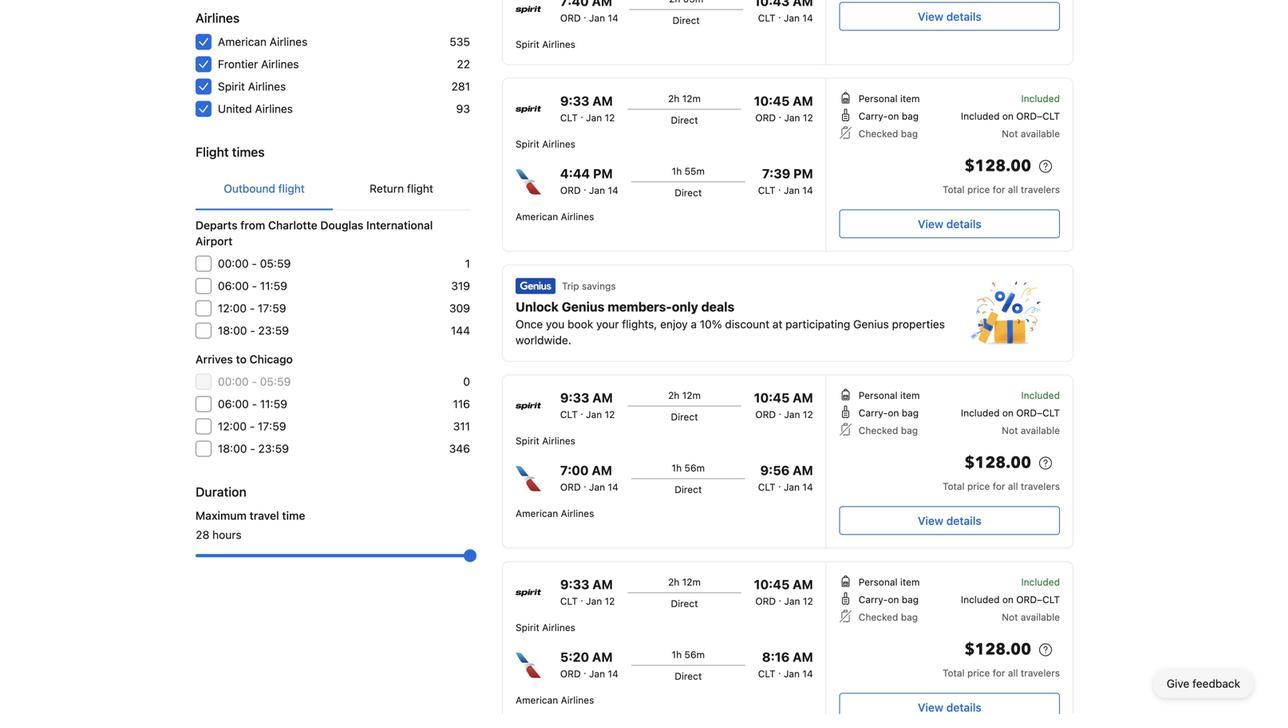 Task type: vqa. For each thing, say whether or not it's contained in the screenshot.


Task type: locate. For each thing, give the bounding box(es) containing it.
1 vertical spatial view details button
[[840, 210, 1061, 238]]

1 vertical spatial carry-
[[859, 408, 888, 419]]

2 price from the top
[[968, 481, 991, 492]]

2 vertical spatial for
[[993, 668, 1006, 679]]

not available for 8:16 am
[[1002, 612, 1061, 623]]

0 vertical spatial 23:59
[[258, 324, 289, 337]]

spirit for 5:20
[[516, 623, 540, 634]]

2 vertical spatial personal
[[859, 577, 898, 588]]

06:00 for departs
[[218, 280, 249, 293]]

1 vertical spatial checked bag
[[859, 425, 918, 436]]

1h 56m
[[672, 463, 705, 474], [672, 650, 705, 661]]

2 item from the top
[[901, 390, 920, 401]]

2 carry- from the top
[[859, 408, 888, 419]]

7:39 pm clt . jan 14
[[758, 166, 814, 196]]

2 flight from the left
[[407, 182, 434, 195]]

flight inside button
[[407, 182, 434, 195]]

2 for from the top
[[993, 481, 1006, 492]]

17:59 down chicago
[[258, 420, 286, 433]]

american airlines
[[218, 35, 308, 48], [516, 211, 594, 222], [516, 508, 594, 519], [516, 695, 594, 706]]

0 vertical spatial 12m
[[683, 93, 701, 104]]

$128.00 for 9:56 am
[[965, 452, 1032, 474]]

price for 7:39 pm
[[968, 184, 991, 195]]

1 18:00 - 23:59 from the top
[[218, 324, 289, 337]]

9:33 am clt . jan 12 up 7:00
[[561, 391, 615, 420]]

2 vertical spatial total price for all travelers
[[943, 668, 1061, 679]]

0 vertical spatial 05:59
[[260, 257, 291, 270]]

view for 9:56 am
[[918, 515, 944, 528]]

2 vertical spatial 2h
[[668, 577, 680, 588]]

2 00:00 from the top
[[218, 375, 249, 389]]

$128.00 region
[[840, 154, 1061, 182], [840, 451, 1061, 480], [840, 638, 1061, 666]]

1 vertical spatial 9:33 am clt . jan 12
[[561, 391, 615, 420]]

2 checked from the top
[[859, 425, 899, 436]]

travelers
[[1021, 184, 1061, 195], [1021, 481, 1061, 492], [1021, 668, 1061, 679]]

3 item from the top
[[901, 577, 920, 588]]

12:00 up duration
[[218, 420, 247, 433]]

flight for outbound flight
[[278, 182, 305, 195]]

4:44
[[561, 166, 590, 181]]

0 vertical spatial personal
[[859, 93, 898, 104]]

14 for 8:16 am
[[803, 669, 814, 680]]

0 vertical spatial view details
[[918, 10, 982, 23]]

3 $128.00 region from the top
[[840, 638, 1061, 666]]

carry-
[[859, 111, 888, 122], [859, 408, 888, 419], [859, 595, 888, 606]]

spirit airlines
[[516, 39, 576, 50], [218, 80, 286, 93], [516, 139, 576, 150], [516, 436, 576, 447], [516, 623, 576, 634]]

1 vertical spatial not available
[[1002, 425, 1061, 436]]

1 vertical spatial personal item
[[859, 390, 920, 401]]

2 9:33 from the top
[[561, 391, 590, 406]]

12 up 7:39 pm clt . jan 14
[[803, 112, 814, 123]]

1 personal item from the top
[[859, 93, 920, 104]]

0 vertical spatial 56m
[[685, 463, 705, 474]]

17:59 up chicago
[[258, 302, 286, 315]]

1 vertical spatial view details
[[918, 218, 982, 231]]

genius image
[[516, 278, 556, 294], [516, 278, 556, 294], [971, 282, 1041, 345]]

1 personal from the top
[[859, 93, 898, 104]]

9:56
[[761, 463, 790, 478]]

06:00 down the to at the left of the page
[[218, 398, 249, 411]]

total
[[943, 184, 965, 195], [943, 481, 965, 492], [943, 668, 965, 679]]

not available
[[1002, 128, 1061, 139], [1002, 425, 1061, 436], [1002, 612, 1061, 623]]

0 vertical spatial total
[[943, 184, 965, 195]]

1 06:00 - 11:59 from the top
[[218, 280, 287, 293]]

give feedback
[[1167, 678, 1241, 691]]

checked for 7:39 pm
[[859, 128, 899, 139]]

23:59 up chicago
[[258, 324, 289, 337]]

1 all from the top
[[1009, 184, 1019, 195]]

travelers for 8:16 am
[[1021, 668, 1061, 679]]

maximum travel time 28 hours
[[196, 510, 305, 542]]

price for 9:56 am
[[968, 481, 991, 492]]

1 vertical spatial all
[[1009, 481, 1019, 492]]

10:45 up 8:16
[[754, 577, 790, 593]]

2 vertical spatial $128.00
[[965, 639, 1032, 661]]

checked bag for 9:56 am
[[859, 425, 918, 436]]

12:00 - 17:59 up arrives to chicago
[[218, 302, 286, 315]]

0 vertical spatial view details button
[[840, 2, 1061, 31]]

10:45 am ord . jan 12 up 9:56
[[754, 391, 814, 420]]

2 vertical spatial 9:33 am clt . jan 12
[[561, 577, 615, 607]]

12:00
[[218, 302, 247, 315], [218, 420, 247, 433]]

06:00 - 11:59 down airport
[[218, 280, 287, 293]]

2 vertical spatial $128.00 region
[[840, 638, 1061, 666]]

airport
[[196, 235, 233, 248]]

not
[[1002, 128, 1019, 139], [1002, 425, 1019, 436], [1002, 612, 1019, 623]]

14 inside 7:39 pm clt . jan 14
[[803, 185, 814, 196]]

ord inside 4:44 pm ord . jan 14
[[561, 185, 581, 196]]

05:59 down chicago
[[260, 375, 291, 389]]

0 vertical spatial not
[[1002, 128, 1019, 139]]

not available for 9:56 am
[[1002, 425, 1061, 436]]

0 vertical spatial 18:00 - 23:59
[[218, 324, 289, 337]]

american airlines down 4:44
[[516, 211, 594, 222]]

0 horizontal spatial flight
[[278, 182, 305, 195]]

3 view details from the top
[[918, 515, 982, 528]]

american for 7:00 am
[[516, 508, 558, 519]]

1 $128.00 region from the top
[[840, 154, 1061, 182]]

0 vertical spatial 00:00
[[218, 257, 249, 270]]

american airlines down 7:00
[[516, 508, 594, 519]]

2 vertical spatial details
[[947, 515, 982, 528]]

savings
[[582, 281, 616, 292]]

total for 8:16 am
[[943, 668, 965, 679]]

1 ord–clt from the top
[[1017, 111, 1061, 122]]

not for 9:56 am
[[1002, 425, 1019, 436]]

0 vertical spatial view
[[918, 10, 944, 23]]

1 view details button from the top
[[840, 2, 1061, 31]]

personal for 7:39 pm
[[859, 93, 898, 104]]

2 view details button from the top
[[840, 210, 1061, 238]]

319
[[451, 280, 470, 293]]

2 vertical spatial 1h
[[672, 650, 682, 661]]

1 10:45 am ord . jan 12 from the top
[[754, 93, 814, 123]]

view
[[918, 10, 944, 23], [918, 218, 944, 231], [918, 515, 944, 528]]

spirit airlines for 7:00
[[516, 436, 576, 447]]

3 total price for all travelers from the top
[[943, 668, 1061, 679]]

1 horizontal spatial flight
[[407, 182, 434, 195]]

2 12m from the top
[[683, 390, 701, 401]]

7:00 am ord . jan 14
[[561, 463, 619, 493]]

1 11:59 from the top
[[260, 280, 287, 293]]

genius left properties
[[854, 318, 889, 331]]

1h for 4:44 pm
[[672, 166, 682, 177]]

. inside 7:39 pm clt . jan 14
[[779, 182, 782, 193]]

american
[[218, 35, 267, 48], [516, 211, 558, 222], [516, 508, 558, 519], [516, 695, 558, 706]]

airlines up frontier airlines
[[270, 35, 308, 48]]

2 vertical spatial travelers
[[1021, 668, 1061, 679]]

am inside 7:00 am ord . jan 14
[[592, 463, 612, 478]]

1 12:00 - 17:59 from the top
[[218, 302, 286, 315]]

3 $128.00 from the top
[[965, 639, 1032, 661]]

included
[[1022, 93, 1061, 104], [961, 111, 1000, 122], [1022, 390, 1061, 401], [961, 408, 1000, 419], [1022, 577, 1061, 588], [961, 595, 1000, 606]]

2 1h from the top
[[672, 463, 682, 474]]

1 vertical spatial 12:00 - 17:59
[[218, 420, 286, 433]]

00:00 - 05:59 for to
[[218, 375, 291, 389]]

12:00 - 17:59 down arrives to chicago
[[218, 420, 286, 433]]

1 vertical spatial $128.00 region
[[840, 451, 1061, 480]]

18:00 up duration
[[218, 442, 247, 456]]

00:00 down the to at the left of the page
[[218, 375, 249, 389]]

0 vertical spatial for
[[993, 184, 1006, 195]]

1 vertical spatial 12m
[[683, 390, 701, 401]]

06:00 - 11:59 down arrives to chicago
[[218, 398, 287, 411]]

10:45 for 9:56 am
[[754, 391, 790, 406]]

- for 116
[[252, 398, 257, 411]]

12m for 7:39 pm
[[683, 93, 701, 104]]

travelers for 9:56 am
[[1021, 481, 1061, 492]]

view details for 9:56 am
[[918, 515, 982, 528]]

3 9:33 am clt . jan 12 from the top
[[561, 577, 615, 607]]

5:20
[[561, 650, 589, 665]]

11:59
[[260, 280, 287, 293], [260, 398, 287, 411]]

ord inside 7:00 am ord . jan 14
[[561, 482, 581, 493]]

1 vertical spatial 11:59
[[260, 398, 287, 411]]

3 2h from the top
[[668, 577, 680, 588]]

1 vertical spatial 9:33
[[561, 391, 590, 406]]

duration
[[196, 485, 247, 500]]

personal item
[[859, 93, 920, 104], [859, 390, 920, 401], [859, 577, 920, 588]]

spirit airlines up the "5:20"
[[516, 623, 576, 634]]

2 1h 56m from the top
[[672, 650, 705, 661]]

1 vertical spatial price
[[968, 481, 991, 492]]

departs from charlotte douglas international airport
[[196, 219, 433, 248]]

18:00 - 23:59
[[218, 324, 289, 337], [218, 442, 289, 456]]

1 1h 56m from the top
[[672, 463, 705, 474]]

18:00 - 23:59 up arrives to chicago
[[218, 324, 289, 337]]

05:59 down charlotte
[[260, 257, 291, 270]]

9:33 am clt . jan 12 for 5:20
[[561, 577, 615, 607]]

9:56 am clt . jan 14
[[758, 463, 814, 493]]

0 vertical spatial 00:00 - 05:59
[[218, 257, 291, 270]]

jan inside 8:16 am clt . jan 14
[[784, 669, 800, 680]]

14 inside 4:44 pm ord . jan 14
[[608, 185, 619, 196]]

14 inside 8:16 am clt . jan 14
[[803, 669, 814, 680]]

2h 12m
[[668, 93, 701, 104], [668, 390, 701, 401], [668, 577, 701, 588]]

2 ord–clt from the top
[[1017, 408, 1061, 419]]

spirit airlines for 4:44
[[516, 139, 576, 150]]

1 vertical spatial $128.00
[[965, 452, 1032, 474]]

airlines up 4:44
[[542, 139, 576, 150]]

1 vertical spatial 00:00
[[218, 375, 249, 389]]

carry- for 8:16 am
[[859, 595, 888, 606]]

1 vertical spatial carry-on bag
[[859, 408, 919, 419]]

0 vertical spatial 1h
[[672, 166, 682, 177]]

1 23:59 from the top
[[258, 324, 289, 337]]

18:00 up the to at the left of the page
[[218, 324, 247, 337]]

pm for 7:39 pm
[[794, 166, 814, 181]]

.
[[584, 9, 587, 20], [779, 9, 782, 20], [581, 109, 584, 120], [779, 109, 782, 120], [584, 182, 587, 193], [779, 182, 782, 193], [581, 406, 584, 417], [779, 406, 782, 417], [584, 479, 587, 490], [779, 479, 782, 490], [581, 593, 584, 604], [779, 593, 782, 604], [584, 666, 587, 677], [779, 666, 782, 677]]

2 vertical spatial 12m
[[683, 577, 701, 588]]

1 2h 12m from the top
[[668, 93, 701, 104]]

2 17:59 from the top
[[258, 420, 286, 433]]

$128.00 region for 7:39 pm
[[840, 154, 1061, 182]]

1 12:00 from the top
[[218, 302, 247, 315]]

10:45 am ord . jan 12 for 7:39
[[754, 93, 814, 123]]

flight inside button
[[278, 182, 305, 195]]

0 vertical spatial $128.00
[[965, 155, 1032, 177]]

1 item from the top
[[901, 93, 920, 104]]

2 vertical spatial carry-
[[859, 595, 888, 606]]

0 vertical spatial 17:59
[[258, 302, 286, 315]]

1 vertical spatial 06:00 - 11:59
[[218, 398, 287, 411]]

11:59 for chicago
[[260, 398, 287, 411]]

checked for 9:56 am
[[859, 425, 899, 436]]

1 vertical spatial total
[[943, 481, 965, 492]]

1 included on ord–clt from the top
[[961, 111, 1061, 122]]

2 not from the top
[[1002, 425, 1019, 436]]

2 18:00 - 23:59 from the top
[[218, 442, 289, 456]]

book
[[568, 318, 594, 331]]

details for am
[[947, 515, 982, 528]]

included on ord–clt for 9:56 am
[[961, 408, 1061, 419]]

tab list containing outbound flight
[[196, 168, 470, 211]]

23:59 up travel
[[258, 442, 289, 456]]

clt inside 9:56 am clt . jan 14
[[758, 482, 776, 493]]

2 $128.00 region from the top
[[840, 451, 1061, 480]]

personal for 9:56 am
[[859, 390, 898, 401]]

3 checked from the top
[[859, 612, 899, 623]]

0 vertical spatial not available
[[1002, 128, 1061, 139]]

3 not from the top
[[1002, 612, 1019, 623]]

1 vertical spatial genius
[[854, 318, 889, 331]]

total price for all travelers for 9:56 am
[[943, 481, 1061, 492]]

4:44 pm ord . jan 14
[[561, 166, 619, 196]]

0 vertical spatial genius
[[562, 299, 605, 315]]

0 vertical spatial 06:00
[[218, 280, 249, 293]]

clt inside clt . jan 14
[[758, 12, 776, 24]]

1 vertical spatial 2h 12m
[[668, 390, 701, 401]]

spirit airlines up 7:00
[[516, 436, 576, 447]]

item
[[901, 93, 920, 104], [901, 390, 920, 401], [901, 577, 920, 588]]

2 18:00 from the top
[[218, 442, 247, 456]]

2 10:45 am ord . jan 12 from the top
[[754, 391, 814, 420]]

2 2h 12m from the top
[[668, 390, 701, 401]]

not for 8:16 am
[[1002, 612, 1019, 623]]

carry-on bag
[[859, 111, 919, 122], [859, 408, 919, 419], [859, 595, 919, 606]]

american airlines up frontier airlines
[[218, 35, 308, 48]]

17:59
[[258, 302, 286, 315], [258, 420, 286, 433]]

00:00 - 05:59 down arrives to chicago
[[218, 375, 291, 389]]

- for 346
[[250, 442, 255, 456]]

3 9:33 from the top
[[561, 577, 590, 593]]

2 all from the top
[[1009, 481, 1019, 492]]

view details button
[[840, 2, 1061, 31], [840, 210, 1061, 238], [840, 507, 1061, 535]]

9:33 up the "5:20"
[[561, 577, 590, 593]]

11:59 for charlotte
[[260, 280, 287, 293]]

56m for 8:16 am
[[685, 650, 705, 661]]

to
[[236, 353, 247, 366]]

am inside 9:56 am clt . jan 14
[[793, 463, 814, 478]]

$128.00 region for 9:56 am
[[840, 451, 1061, 480]]

18:00 - 23:59 for to
[[218, 442, 289, 456]]

1 vertical spatial for
[[993, 481, 1006, 492]]

frontier airlines
[[218, 58, 299, 71]]

. inside 5:20 am ord . jan 14
[[584, 666, 587, 677]]

3 price from the top
[[968, 668, 991, 679]]

1h 56m for 8:16 am
[[672, 650, 705, 661]]

1 2h from the top
[[668, 93, 680, 104]]

17:59 for charlotte
[[258, 302, 286, 315]]

1 not available from the top
[[1002, 128, 1061, 139]]

give feedback button
[[1155, 670, 1254, 699]]

12:00 - 17:59 for from
[[218, 302, 286, 315]]

ord inside "ord . jan 14"
[[561, 12, 581, 24]]

2 05:59 from the top
[[260, 375, 291, 389]]

airlines
[[196, 10, 240, 26], [270, 35, 308, 48], [542, 39, 576, 50], [261, 58, 299, 71], [248, 80, 286, 93], [255, 102, 293, 115], [542, 139, 576, 150], [561, 211, 594, 222], [542, 436, 576, 447], [561, 508, 594, 519], [542, 623, 576, 634], [561, 695, 594, 706]]

0 vertical spatial 10:45 am ord . jan 12
[[754, 93, 814, 123]]

14 inside 9:56 am clt . jan 14
[[803, 482, 814, 493]]

2 personal item from the top
[[859, 390, 920, 401]]

airlines right the frontier
[[261, 58, 299, 71]]

3 10:45 from the top
[[754, 577, 790, 593]]

1 details from the top
[[947, 10, 982, 23]]

3 carry- from the top
[[859, 595, 888, 606]]

1 checked bag from the top
[[859, 128, 918, 139]]

1 vertical spatial 1h
[[672, 463, 682, 474]]

2 vertical spatial included on ord–clt
[[961, 595, 1061, 606]]

3 checked bag from the top
[[859, 612, 918, 623]]

0 vertical spatial 9:33
[[561, 93, 590, 109]]

1 vertical spatial 05:59
[[260, 375, 291, 389]]

pm right 7:39
[[794, 166, 814, 181]]

2 10:45 from the top
[[754, 391, 790, 406]]

pm inside 7:39 pm clt . jan 14
[[794, 166, 814, 181]]

11:59 down charlotte
[[260, 280, 287, 293]]

1 flight from the left
[[278, 182, 305, 195]]

1 vertical spatial 17:59
[[258, 420, 286, 433]]

3 10:45 am ord . jan 12 from the top
[[754, 577, 814, 607]]

jan inside 9:56 am clt . jan 14
[[784, 482, 800, 493]]

only
[[672, 299, 699, 315]]

3 view from the top
[[918, 515, 944, 528]]

10:45 am ord . jan 12 up 7:39
[[754, 93, 814, 123]]

10:45 up 9:56
[[754, 391, 790, 406]]

1 total from the top
[[943, 184, 965, 195]]

jan
[[589, 12, 605, 24], [784, 12, 800, 24], [586, 112, 602, 123], [785, 112, 801, 123], [589, 185, 605, 196], [784, 185, 800, 196], [586, 409, 602, 420], [785, 409, 801, 420], [589, 482, 605, 493], [784, 482, 800, 493], [586, 596, 602, 607], [785, 596, 801, 607], [589, 669, 605, 680], [784, 669, 800, 680]]

10:45 for 7:39 pm
[[754, 93, 790, 109]]

tab list
[[196, 168, 470, 211]]

3 travelers from the top
[[1021, 668, 1061, 679]]

2 06:00 - 11:59 from the top
[[218, 398, 287, 411]]

18:00 for departs from charlotte douglas international airport
[[218, 324, 247, 337]]

1 vertical spatial 23:59
[[258, 442, 289, 456]]

1 vertical spatial 18:00
[[218, 442, 247, 456]]

trip savings
[[562, 281, 616, 292]]

2 $128.00 from the top
[[965, 452, 1032, 474]]

9:33 up 4:44
[[561, 93, 590, 109]]

1 vertical spatial 1h 56m
[[672, 650, 705, 661]]

0 vertical spatial 11:59
[[260, 280, 287, 293]]

0 vertical spatial checked
[[859, 128, 899, 139]]

2 checked bag from the top
[[859, 425, 918, 436]]

06:00
[[218, 280, 249, 293], [218, 398, 249, 411]]

flight up charlotte
[[278, 182, 305, 195]]

12 up 7:00 am ord . jan 14
[[605, 409, 615, 420]]

2 9:33 am clt . jan 12 from the top
[[561, 391, 615, 420]]

discount
[[725, 318, 770, 331]]

18:00
[[218, 324, 247, 337], [218, 442, 247, 456]]

all for 8:16 am
[[1009, 668, 1019, 679]]

item for 7:39 pm
[[901, 93, 920, 104]]

flight
[[278, 182, 305, 195], [407, 182, 434, 195]]

2 2h from the top
[[668, 390, 680, 401]]

. inside "ord . jan 14"
[[584, 9, 587, 20]]

american airlines down the "5:20"
[[516, 695, 594, 706]]

14
[[608, 12, 619, 24], [803, 12, 814, 24], [608, 185, 619, 196], [803, 185, 814, 196], [608, 482, 619, 493], [803, 482, 814, 493], [608, 669, 619, 680], [803, 669, 814, 680]]

spirit
[[516, 39, 540, 50], [218, 80, 245, 93], [516, 139, 540, 150], [516, 436, 540, 447], [516, 623, 540, 634]]

. inside 8:16 am clt . jan 14
[[779, 666, 782, 677]]

10:45 up 7:39
[[754, 93, 790, 109]]

pm inside 4:44 pm ord . jan 14
[[593, 166, 613, 181]]

airlines down frontier airlines
[[248, 80, 286, 93]]

total for 9:56 am
[[943, 481, 965, 492]]

available for 9:56 am
[[1021, 425, 1061, 436]]

3 not available from the top
[[1002, 612, 1061, 623]]

- for 1
[[252, 257, 257, 270]]

12m for 9:56 am
[[683, 390, 701, 401]]

0 vertical spatial carry-on bag
[[859, 111, 919, 122]]

2 vertical spatial all
[[1009, 668, 1019, 679]]

spirit airlines for 5:20
[[516, 623, 576, 634]]

price for 8:16 am
[[968, 668, 991, 679]]

members-
[[608, 299, 672, 315]]

3 view details button from the top
[[840, 507, 1061, 535]]

0 vertical spatial details
[[947, 10, 982, 23]]

05:59 for charlotte
[[260, 257, 291, 270]]

0 vertical spatial checked bag
[[859, 128, 918, 139]]

2 06:00 from the top
[[218, 398, 249, 411]]

10:45 am ord . jan 12 up 8:16
[[754, 577, 814, 607]]

all
[[1009, 184, 1019, 195], [1009, 481, 1019, 492], [1009, 668, 1019, 679]]

2 vertical spatial personal item
[[859, 577, 920, 588]]

12:00 - 17:59
[[218, 302, 286, 315], [218, 420, 286, 433]]

1 vertical spatial checked
[[859, 425, 899, 436]]

14 for 9:56 am
[[803, 482, 814, 493]]

06:00 down airport
[[218, 280, 249, 293]]

all for 9:56 am
[[1009, 481, 1019, 492]]

3 carry-on bag from the top
[[859, 595, 919, 606]]

1 vertical spatial 06:00
[[218, 398, 249, 411]]

1 vertical spatial personal
[[859, 390, 898, 401]]

carry-on bag for 9:56 am
[[859, 408, 919, 419]]

1 vertical spatial 12:00
[[218, 420, 247, 433]]

12 up 8:16 am clt . jan 14 on the bottom
[[803, 596, 814, 607]]

9:33
[[561, 93, 590, 109], [561, 391, 590, 406], [561, 577, 590, 593]]

1 06:00 from the top
[[218, 280, 249, 293]]

checked for 8:16 am
[[859, 612, 899, 623]]

1h
[[672, 166, 682, 177], [672, 463, 682, 474], [672, 650, 682, 661]]

56m for 9:56 am
[[685, 463, 705, 474]]

14 inside 7:00 am ord . jan 14
[[608, 482, 619, 493]]

arrives to chicago
[[196, 353, 293, 366]]

unlock
[[516, 299, 559, 315]]

view details
[[918, 10, 982, 23], [918, 218, 982, 231], [918, 515, 982, 528]]

2 pm from the left
[[794, 166, 814, 181]]

0 vertical spatial 12:00 - 17:59
[[218, 302, 286, 315]]

9:33 down 'worldwide.'
[[561, 391, 590, 406]]

2 vertical spatial 10:45 am ord . jan 12
[[754, 577, 814, 607]]

1 view details from the top
[[918, 10, 982, 23]]

2 vertical spatial not available
[[1002, 612, 1061, 623]]

00:00 - 05:59 down from at top
[[218, 257, 291, 270]]

1 vertical spatial available
[[1021, 425, 1061, 436]]

2 personal from the top
[[859, 390, 898, 401]]

12
[[605, 112, 615, 123], [803, 112, 814, 123], [605, 409, 615, 420], [803, 409, 814, 420], [605, 596, 615, 607], [803, 596, 814, 607]]

1 05:59 from the top
[[260, 257, 291, 270]]

3 2h 12m from the top
[[668, 577, 701, 588]]

0 vertical spatial travelers
[[1021, 184, 1061, 195]]

1 vertical spatial included on ord–clt
[[961, 408, 1061, 419]]

1 vertical spatial item
[[901, 390, 920, 401]]

12m for 8:16 am
[[683, 577, 701, 588]]

18:00 - 23:59 up duration
[[218, 442, 289, 456]]

am
[[593, 93, 613, 109], [793, 93, 814, 109], [593, 391, 613, 406], [793, 391, 814, 406], [592, 463, 612, 478], [793, 463, 814, 478], [593, 577, 613, 593], [793, 577, 814, 593], [593, 650, 613, 665], [793, 650, 814, 665]]

2 vertical spatial 2h 12m
[[668, 577, 701, 588]]

clt
[[758, 12, 776, 24], [561, 112, 578, 123], [758, 185, 776, 196], [561, 409, 578, 420], [758, 482, 776, 493], [561, 596, 578, 607], [758, 669, 776, 680]]

0 vertical spatial 9:33 am clt . jan 12
[[561, 93, 615, 123]]

total price for all travelers
[[943, 184, 1061, 195], [943, 481, 1061, 492], [943, 668, 1061, 679]]

ord
[[561, 12, 581, 24], [756, 112, 776, 123], [561, 185, 581, 196], [756, 409, 776, 420], [561, 482, 581, 493], [756, 596, 776, 607], [561, 669, 581, 680]]

00:00 down airport
[[218, 257, 249, 270]]

3 available from the top
[[1021, 612, 1061, 623]]

available
[[1021, 128, 1061, 139], [1021, 425, 1061, 436], [1021, 612, 1061, 623]]

2 available from the top
[[1021, 425, 1061, 436]]

pm right 4:44
[[593, 166, 613, 181]]

0 vertical spatial $128.00 region
[[840, 154, 1061, 182]]

2 vertical spatial item
[[901, 577, 920, 588]]

1 travelers from the top
[[1021, 184, 1061, 195]]

1 carry- from the top
[[859, 111, 888, 122]]

1 vertical spatial 2h
[[668, 390, 680, 401]]

2 12:00 - 17:59 from the top
[[218, 420, 286, 433]]

1 vertical spatial total price for all travelers
[[943, 481, 1061, 492]]

0 vertical spatial 2h
[[668, 93, 680, 104]]

1 vertical spatial details
[[947, 218, 982, 231]]

2 vertical spatial checked bag
[[859, 612, 918, 623]]

06:00 for arrives
[[218, 398, 249, 411]]

2 vertical spatial available
[[1021, 612, 1061, 623]]

2 carry-on bag from the top
[[859, 408, 919, 419]]

14 for 4:44 pm
[[608, 185, 619, 196]]

1 00:00 from the top
[[218, 257, 249, 270]]

view for 7:39 pm
[[918, 218, 944, 231]]

genius up book
[[562, 299, 605, 315]]

3 included on ord–clt from the top
[[961, 595, 1061, 606]]

airlines down 7:00 am ord . jan 14
[[561, 508, 594, 519]]

1 $128.00 from the top
[[965, 155, 1032, 177]]

14 inside 5:20 am ord . jan 14
[[608, 669, 619, 680]]

1 9:33 from the top
[[561, 93, 590, 109]]

price
[[968, 184, 991, 195], [968, 481, 991, 492], [968, 668, 991, 679]]

pm for 4:44 pm
[[593, 166, 613, 181]]

flight right return
[[407, 182, 434, 195]]

2 vertical spatial carry-on bag
[[859, 595, 919, 606]]

3 details from the top
[[947, 515, 982, 528]]

0 vertical spatial all
[[1009, 184, 1019, 195]]

14 for 5:20 am
[[608, 669, 619, 680]]

1 12m from the top
[[683, 93, 701, 104]]

1 available from the top
[[1021, 128, 1061, 139]]

spirit airlines up 4:44
[[516, 139, 576, 150]]

2 vertical spatial 9:33
[[561, 577, 590, 593]]

2 vertical spatial not
[[1002, 612, 1019, 623]]

11:59 down chicago
[[260, 398, 287, 411]]

1 vertical spatial 56m
[[685, 650, 705, 661]]

8:16
[[762, 650, 790, 665]]

12 up 5:20 am ord . jan 14
[[605, 596, 615, 607]]

1 1h from the top
[[672, 166, 682, 177]]

2 56m from the top
[[685, 650, 705, 661]]

14 inside clt . jan 14
[[803, 12, 814, 24]]

1 total price for all travelers from the top
[[943, 184, 1061, 195]]

total for 7:39 pm
[[943, 184, 965, 195]]

1 00:00 - 05:59 from the top
[[218, 257, 291, 270]]

$128.00
[[965, 155, 1032, 177], [965, 452, 1032, 474], [965, 639, 1032, 661]]

1 checked from the top
[[859, 128, 899, 139]]

1 17:59 from the top
[[258, 302, 286, 315]]

9:33 am clt . jan 12 up 4:44
[[561, 93, 615, 123]]

arrives
[[196, 353, 233, 366]]

1 vertical spatial 10:45
[[754, 391, 790, 406]]

9:33 am clt . jan 12 up the "5:20"
[[561, 577, 615, 607]]

12:00 up the to at the left of the page
[[218, 302, 247, 315]]

1 10:45 from the top
[[754, 93, 790, 109]]



Task type: describe. For each thing, give the bounding box(es) containing it.
personal item for 7:39 pm
[[859, 93, 920, 104]]

flight times
[[196, 145, 265, 160]]

. inside clt . jan 14
[[779, 9, 782, 20]]

jan inside "ord . jan 14"
[[589, 12, 605, 24]]

your
[[597, 318, 619, 331]]

united airlines
[[218, 102, 293, 115]]

outbound flight
[[224, 182, 305, 195]]

1 horizontal spatial genius
[[854, 318, 889, 331]]

$128.00 region for 8:16 am
[[840, 638, 1061, 666]]

8:16 am clt . jan 14
[[758, 650, 814, 680]]

$128.00 for 7:39 pm
[[965, 155, 1032, 177]]

give
[[1167, 678, 1190, 691]]

jan inside 7:39 pm clt . jan 14
[[784, 185, 800, 196]]

- for 144
[[250, 324, 255, 337]]

. inside 4:44 pm ord . jan 14
[[584, 182, 587, 193]]

10:45 am ord . jan 12 for 8:16
[[754, 577, 814, 607]]

participating
[[786, 318, 851, 331]]

properties
[[892, 318, 945, 331]]

2h 12m for 7:00 am
[[668, 390, 701, 401]]

00:00 for departs
[[218, 257, 249, 270]]

spirit airlines up united airlines at top left
[[218, 80, 286, 93]]

frontier
[[218, 58, 258, 71]]

535
[[450, 35, 470, 48]]

airlines right united on the top left of the page
[[255, 102, 293, 115]]

flights,
[[622, 318, 658, 331]]

309
[[450, 302, 470, 315]]

clt . jan 14
[[758, 9, 814, 24]]

ord–clt for 8:16 am
[[1017, 595, 1061, 606]]

included on ord–clt for 7:39 pm
[[961, 111, 1061, 122]]

9:33 for 4:44
[[561, 93, 590, 109]]

$128.00 for 8:16 am
[[965, 639, 1032, 661]]

feedback
[[1193, 678, 1241, 691]]

55m
[[685, 166, 705, 177]]

ord–clt for 9:56 am
[[1017, 408, 1061, 419]]

travelers for 7:39 pm
[[1021, 184, 1061, 195]]

deals
[[702, 299, 735, 315]]

2h for 7:00 am
[[668, 390, 680, 401]]

22
[[457, 58, 470, 71]]

douglas
[[321, 219, 364, 232]]

flight for return flight
[[407, 182, 434, 195]]

checked bag for 7:39 pm
[[859, 128, 918, 139]]

total price for all travelers for 7:39 pm
[[943, 184, 1061, 195]]

9:33 am clt . jan 12 for 7:00
[[561, 391, 615, 420]]

at
[[773, 318, 783, 331]]

05:59 for chicago
[[260, 375, 291, 389]]

0 horizontal spatial genius
[[562, 299, 605, 315]]

12 up 4:44 pm ord . jan 14 at the top of page
[[605, 112, 615, 123]]

clt inside 7:39 pm clt . jan 14
[[758, 185, 776, 196]]

international
[[367, 219, 433, 232]]

return flight
[[370, 182, 434, 195]]

23:59 for charlotte
[[258, 324, 289, 337]]

17:59 for chicago
[[258, 420, 286, 433]]

311
[[453, 420, 470, 433]]

00:00 - 05:59 for from
[[218, 257, 291, 270]]

93
[[456, 102, 470, 115]]

details for pm
[[947, 218, 982, 231]]

personal item for 8:16 am
[[859, 577, 920, 588]]

346
[[449, 442, 470, 456]]

trip
[[562, 281, 579, 292]]

ord inside 5:20 am ord . jan 14
[[561, 669, 581, 680]]

14 for 7:00 am
[[608, 482, 619, 493]]

charlotte
[[268, 219, 318, 232]]

1
[[465, 257, 470, 270]]

chicago
[[250, 353, 293, 366]]

personal item for 9:56 am
[[859, 390, 920, 401]]

am inside 8:16 am clt . jan 14
[[793, 650, 814, 665]]

1h for 5:20 am
[[672, 650, 682, 661]]

281
[[452, 80, 470, 93]]

all for 7:39 pm
[[1009, 184, 1019, 195]]

00:00 for arrives
[[218, 375, 249, 389]]

airlines down 4:44 pm ord . jan 14 at the top of page
[[561, 211, 594, 222]]

carry- for 9:56 am
[[859, 408, 888, 419]]

2h for 5:20 am
[[668, 577, 680, 588]]

not available for 7:39 pm
[[1002, 128, 1061, 139]]

personal for 8:16 am
[[859, 577, 898, 588]]

12 up 9:56 am clt . jan 14
[[803, 409, 814, 420]]

. inside 7:00 am ord . jan 14
[[584, 479, 587, 490]]

jan inside 7:00 am ord . jan 14
[[589, 482, 605, 493]]

return flight button
[[333, 168, 470, 210]]

available for 7:39 pm
[[1021, 128, 1061, 139]]

spirit for 7:00
[[516, 436, 540, 447]]

outbound
[[224, 182, 275, 195]]

- for 0
[[252, 375, 257, 389]]

0
[[463, 375, 470, 389]]

23:59 for chicago
[[258, 442, 289, 456]]

total price for all travelers for 8:16 am
[[943, 668, 1061, 679]]

144
[[451, 324, 470, 337]]

flight
[[196, 145, 229, 160]]

unlock genius members-only deals once you book your flights, enjoy a 10% discount at participating genius properties worldwide.
[[516, 299, 945, 347]]

28
[[196, 529, 210, 542]]

9:33 for 7:00
[[561, 391, 590, 406]]

spirit airlines down "ord . jan 14"
[[516, 39, 576, 50]]

spirit for 4:44
[[516, 139, 540, 150]]

item for 8:16 am
[[901, 577, 920, 588]]

outbound flight button
[[196, 168, 333, 210]]

not for 7:39 pm
[[1002, 128, 1019, 139]]

travel
[[250, 510, 279, 523]]

american airlines for 4:44
[[516, 211, 594, 222]]

airlines up the frontier
[[196, 10, 240, 26]]

10:45 am ord . jan 12 for 9:56
[[754, 391, 814, 420]]

1h for 7:00 am
[[672, 463, 682, 474]]

for for 7:39 pm
[[993, 184, 1006, 195]]

american airlines for 7:00
[[516, 508, 594, 519]]

item for 9:56 am
[[901, 390, 920, 401]]

1h 56m for 9:56 am
[[672, 463, 705, 474]]

american for 5:20 am
[[516, 695, 558, 706]]

once
[[516, 318, 543, 331]]

ord . jan 14
[[561, 9, 619, 24]]

available for 8:16 am
[[1021, 612, 1061, 623]]

you
[[546, 318, 565, 331]]

worldwide.
[[516, 334, 572, 347]]

1 view from the top
[[918, 10, 944, 23]]

1h 55m
[[672, 166, 705, 177]]

jan inside clt . jan 14
[[784, 12, 800, 24]]

12:00 for departs
[[218, 302, 247, 315]]

. inside 9:56 am clt . jan 14
[[779, 479, 782, 490]]

- for 311
[[250, 420, 255, 433]]

airlines down 5:20 am ord . jan 14
[[561, 695, 594, 706]]

7:39
[[763, 166, 791, 181]]

10%
[[700, 318, 722, 331]]

116
[[453, 398, 470, 411]]

return
[[370, 182, 404, 195]]

from
[[241, 219, 265, 232]]

jan inside 4:44 pm ord . jan 14
[[589, 185, 605, 196]]

carry- for 7:39 pm
[[859, 111, 888, 122]]

2h 12m for 5:20 am
[[668, 577, 701, 588]]

departs
[[196, 219, 238, 232]]

airlines up the "5:20"
[[542, 623, 576, 634]]

am inside 5:20 am ord . jan 14
[[593, 650, 613, 665]]

7:00
[[561, 463, 589, 478]]

14 inside "ord . jan 14"
[[608, 12, 619, 24]]

view details button for 9:56 am
[[840, 507, 1061, 535]]

- for 309
[[250, 302, 255, 315]]

2h 12m for 4:44 pm
[[668, 93, 701, 104]]

airlines up 7:00
[[542, 436, 576, 447]]

a
[[691, 318, 697, 331]]

airlines down "ord . jan 14"
[[542, 39, 576, 50]]

united
[[218, 102, 252, 115]]

time
[[282, 510, 305, 523]]

clt inside 8:16 am clt . jan 14
[[758, 669, 776, 680]]

for for 8:16 am
[[993, 668, 1006, 679]]

06:00 - 11:59 for from
[[218, 280, 287, 293]]

maximum
[[196, 510, 247, 523]]

hours
[[213, 529, 242, 542]]

enjoy
[[661, 318, 688, 331]]

jan inside 5:20 am ord . jan 14
[[589, 669, 605, 680]]

american airlines for 5:20
[[516, 695, 594, 706]]

5:20 am ord . jan 14
[[561, 650, 619, 680]]

times
[[232, 145, 265, 160]]

2h for 4:44 pm
[[668, 93, 680, 104]]



